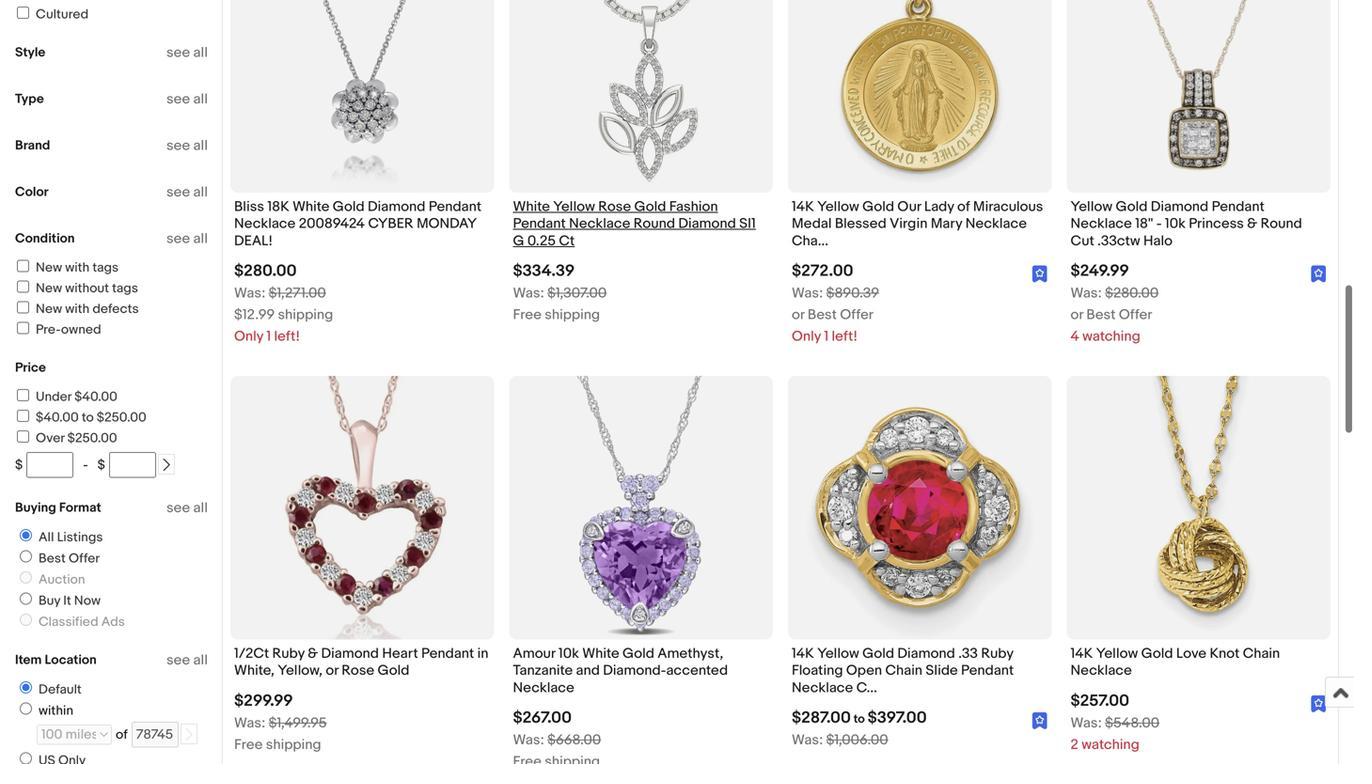 Task type: describe. For each thing, give the bounding box(es) containing it.
fashion
[[670, 198, 718, 215]]

Auction radio
[[20, 572, 32, 584]]

necklace inside yellow gold diamond pendant necklace 18'' - 10k princess & round cut .33ctw halo
[[1071, 216, 1133, 232]]

20089424
[[299, 216, 365, 232]]

see all button for buying format
[[166, 500, 208, 517]]

within
[[39, 704, 73, 720]]

yellow gold diamond pendant necklace 18'' - 10k princess & round cut .33ctw halo link
[[1071, 198, 1327, 254]]

pre-
[[36, 322, 61, 338]]

necklace inside amour 10k white gold amethyst, tanzanite and diamond-accented necklace
[[513, 680, 575, 697]]

lady
[[925, 198, 955, 215]]

cultured link
[[14, 7, 89, 23]]

under
[[36, 389, 71, 405]]

knot
[[1210, 646, 1240, 663]]

14k yellow gold our lady of miraculous medal blessed virgin mary necklace cha... link
[[792, 198, 1048, 254]]

best offer link
[[12, 551, 104, 567]]

0.25
[[528, 233, 556, 250]]

1 vertical spatial -
[[83, 458, 88, 474]]

slide
[[926, 663, 958, 680]]

gold inside 'white yellow rose gold fashion pendant necklace round diamond si1 g 0.25 ct'
[[635, 198, 666, 215]]

pendant inside 14k yellow gold diamond .33 ruby floating open chain slide pendant necklace c...
[[961, 663, 1014, 680]]

& inside yellow gold diamond pendant necklace 18'' - 10k princess & round cut .33ctw halo
[[1248, 216, 1258, 232]]

see all for item location
[[166, 652, 208, 669]]

of inside 14k yellow gold our lady of miraculous medal blessed virgin mary necklace cha...
[[958, 198, 970, 215]]

1 for $280.00
[[267, 328, 271, 345]]

$249.99
[[1071, 262, 1130, 281]]

1 vertical spatial $40.00
[[36, 410, 79, 426]]

blessed
[[835, 216, 887, 232]]

new without tags link
[[14, 281, 138, 297]]

see all button for type
[[166, 91, 208, 108]]

$280.00 was: $1,271.00 $12.99 shipping only 1 left!
[[234, 262, 333, 345]]

Default radio
[[20, 682, 32, 694]]

free for $334.39
[[513, 307, 542, 324]]

deal!
[[234, 233, 273, 250]]

see for style
[[166, 44, 190, 61]]

1 [object undefined] image from the top
[[1033, 713, 1048, 730]]

offer for $249.99
[[1119, 307, 1153, 324]]

bliss 18k white gold diamond pendant necklace 20089424 cyber monday deal! image
[[230, 0, 494, 193]]

new for new without tags
[[36, 281, 62, 297]]

14k for $272.00
[[792, 198, 814, 215]]

pendant for $299.99
[[421, 646, 474, 663]]

14k yellow gold our lady of miraculous medal blessed virgin mary necklace cha...
[[792, 198, 1044, 250]]

necklace inside bliss 18k white gold diamond pendant necklace 20089424 cyber monday deal!
[[234, 216, 296, 232]]

1 vertical spatial of
[[116, 728, 128, 744]]

see all for condition
[[166, 230, 208, 247]]

round inside yellow gold diamond pendant necklace 18'' - 10k princess & round cut .33ctw halo
[[1261, 216, 1303, 232]]

new with defects
[[36, 302, 139, 318]]

white for $280.00
[[293, 198, 330, 215]]

see for brand
[[166, 137, 190, 154]]

all for buying format
[[193, 500, 208, 517]]

14k yellow gold love knot chain necklace
[[1071, 646, 1281, 680]]

love
[[1177, 646, 1207, 663]]

$40.00 to $250.00 checkbox
[[17, 410, 29, 422]]

78745 text field
[[131, 722, 179, 748]]

ruby inside the 1/2ct ruby & diamond heart pendant in white, yellow, or rose gold
[[272, 646, 305, 663]]

new with tags link
[[14, 260, 119, 276]]

amour 10k white gold amethyst, tanzanite and diamond-accented necklace
[[513, 646, 728, 697]]

Cultured checkbox
[[17, 7, 29, 19]]

and
[[576, 663, 600, 680]]

pendant for $280.00
[[429, 198, 482, 215]]

$299.99 was: $1,499.95 free shipping
[[234, 692, 327, 754]]

type
[[15, 91, 44, 107]]

new with tags
[[36, 260, 119, 276]]

14k yellow gold love knot chain necklace image
[[1067, 376, 1331, 640]]

yellow,
[[278, 663, 323, 680]]

0 horizontal spatial best
[[39, 551, 66, 567]]

over $250.00 link
[[14, 431, 117, 447]]

1 for was:
[[824, 328, 829, 345]]

item location
[[15, 653, 97, 669]]

buy it now link
[[12, 593, 104, 610]]

US Only radio
[[20, 753, 32, 765]]

was: inside $280.00 was: $1,271.00 $12.99 shipping only 1 left!
[[234, 285, 266, 302]]

Over $250.00 checkbox
[[17, 431, 29, 443]]

chain inside 14k yellow gold diamond .33 ruby floating open chain slide pendant necklace c...
[[886, 663, 923, 680]]

diamond inside the 1/2ct ruby & diamond heart pendant in white, yellow, or rose gold
[[321, 646, 379, 663]]

brand
[[15, 138, 50, 154]]

white inside 'white yellow rose gold fashion pendant necklace round diamond si1 g 0.25 ct'
[[513, 198, 550, 215]]

accented
[[666, 663, 728, 680]]

necklace inside 'white yellow rose gold fashion pendant necklace round diamond si1 g 0.25 ct'
[[569, 216, 631, 232]]

gold inside amour 10k white gold amethyst, tanzanite and diamond-accented necklace
[[623, 646, 655, 663]]

cultured
[[36, 7, 89, 23]]

gold inside bliss 18k white gold diamond pendant necklace 20089424 cyber monday deal!
[[333, 198, 365, 215]]

g
[[513, 233, 525, 250]]

was: inside was: $548.00 2 watching
[[1071, 715, 1102, 732]]

yellow for $272.00
[[818, 198, 860, 215]]

under $40.00
[[36, 389, 117, 405]]

pendant for $334.39
[[513, 216, 566, 232]]

ruby inside 14k yellow gold diamond .33 ruby floating open chain slide pendant necklace c...
[[981, 646, 1014, 663]]

see all button for color
[[166, 184, 208, 201]]

yellow for $257.00
[[1097, 646, 1139, 663]]

All Listings radio
[[20, 530, 32, 542]]

defects
[[92, 302, 139, 318]]

$280.00 inside $280.00 was: $1,271.00 $12.99 shipping only 1 left!
[[234, 262, 297, 281]]

open
[[847, 663, 883, 680]]

1 vertical spatial $250.00
[[67, 431, 117, 447]]

0 vertical spatial $250.00
[[97, 410, 146, 426]]

classified ads
[[39, 615, 125, 631]]

white yellow rose gold fashion pendant necklace round diamond si1 g 0.25 ct image
[[509, 0, 773, 193]]

New with tags checkbox
[[17, 260, 29, 272]]

yellow gold diamond pendant necklace 18'' - 10k princess & round cut .33ctw halo
[[1071, 198, 1303, 250]]

see for buying format
[[166, 500, 190, 517]]

white yellow rose gold fashion pendant necklace round diamond si1 g 0.25 ct link
[[513, 198, 770, 254]]

all
[[39, 530, 54, 546]]

1/2ct
[[234, 646, 269, 663]]

0 vertical spatial $40.00
[[74, 389, 117, 405]]

buy
[[39, 594, 60, 610]]

under $40.00 link
[[14, 389, 117, 405]]

14k yellow gold diamond .33 ruby floating open chain slide pendant necklace c...
[[792, 646, 1014, 697]]

condition
[[15, 231, 75, 247]]

listings
[[57, 530, 103, 546]]

format
[[59, 500, 101, 516]]

miraculous
[[974, 198, 1044, 215]]

$ for minimum value text field
[[15, 458, 23, 474]]

round inside 'white yellow rose gold fashion pendant necklace round diamond si1 g 0.25 ct'
[[634, 216, 675, 232]]

medal
[[792, 216, 832, 232]]

was: inside $334.39 was: $1,307.00 free shipping
[[513, 285, 544, 302]]

see for color
[[166, 184, 190, 201]]

2 [object undefined] image from the top
[[1033, 713, 1048, 730]]

yellow gold diamond pendant necklace 18'' - 10k princess & round cut .33ctw halo image
[[1067, 0, 1331, 193]]

see for condition
[[166, 230, 190, 247]]

si1
[[740, 216, 756, 232]]

cut
[[1071, 233, 1095, 250]]

gold inside 14k yellow gold love knot chain necklace
[[1142, 646, 1174, 663]]

see all for style
[[166, 44, 208, 61]]

tanzanite
[[513, 663, 573, 680]]

c...
[[857, 680, 878, 697]]

cha...
[[792, 233, 829, 250]]

14k yellow gold love knot chain necklace link
[[1071, 646, 1327, 685]]

necklace inside 14k yellow gold our lady of miraculous medal blessed virgin mary necklace cha...
[[966, 216, 1027, 232]]

1/2ct ruby & diamond heart pendant in white, yellow, or rose gold link
[[234, 646, 491, 685]]

only for $280.00
[[234, 328, 263, 345]]

halo
[[1144, 233, 1173, 250]]

10k inside amour 10k white gold amethyst, tanzanite and diamond-accented necklace
[[559, 646, 579, 663]]

auction
[[39, 572, 85, 588]]

all for condition
[[193, 230, 208, 247]]

buying format
[[15, 500, 101, 516]]

offer for $272.00
[[840, 307, 874, 324]]

$334.39 was: $1,307.00 free shipping
[[513, 262, 607, 324]]

$668.00
[[548, 732, 601, 749]]

new for new with tags
[[36, 260, 62, 276]]

or inside the 1/2ct ruby & diamond heart pendant in white, yellow, or rose gold
[[326, 663, 339, 680]]

location
[[45, 653, 97, 669]]

rose inside the 1/2ct ruby & diamond heart pendant in white, yellow, or rose gold
[[342, 663, 375, 680]]

amethyst,
[[658, 646, 724, 663]]

with for defects
[[65, 302, 90, 318]]

14k yellow gold diamond .33 ruby floating open chain slide pendant necklace c... link
[[792, 646, 1048, 702]]

Best Offer radio
[[20, 551, 32, 563]]

& inside the 1/2ct ruby & diamond heart pendant in white, yellow, or rose gold
[[308, 646, 318, 663]]

amour
[[513, 646, 556, 663]]

buy it now
[[39, 594, 101, 610]]

monday
[[417, 216, 477, 232]]

14k for $257.00
[[1071, 646, 1093, 663]]

over
[[36, 431, 65, 447]]

$1,271.00
[[269, 285, 326, 302]]



Task type: locate. For each thing, give the bounding box(es) containing it.
0 horizontal spatial only
[[234, 328, 263, 345]]

14k
[[792, 198, 814, 215], [792, 646, 814, 663], [1071, 646, 1093, 663]]

pendant inside bliss 18k white gold diamond pendant necklace 20089424 cyber monday deal!
[[429, 198, 482, 215]]

6 see all button from the top
[[166, 500, 208, 517]]

18k
[[267, 198, 290, 215]]

2 see all button from the top
[[166, 91, 208, 108]]

4 see from the top
[[166, 184, 190, 201]]

& right princess
[[1248, 216, 1258, 232]]

2 new from the top
[[36, 281, 62, 297]]

$1,499.95
[[269, 715, 327, 732]]

0 horizontal spatial 1
[[267, 328, 271, 345]]

diamond inside yellow gold diamond pendant necklace 18'' - 10k princess & round cut .33ctw halo
[[1151, 198, 1209, 215]]

yellow
[[553, 198, 595, 215], [818, 198, 860, 215], [1071, 198, 1113, 215], [818, 646, 860, 663], [1097, 646, 1139, 663]]

or down $272.00
[[792, 307, 805, 324]]

7 see from the top
[[166, 652, 190, 669]]

best inside "was: $890.39 or best offer only 1 left!"
[[808, 307, 837, 324]]

$40.00 to $250.00 link
[[14, 410, 146, 426]]

was: down $334.39
[[513, 285, 544, 302]]

to down under $40.00 at the left bottom
[[82, 410, 94, 426]]

see all button
[[166, 44, 208, 61], [166, 91, 208, 108], [166, 137, 208, 154], [166, 184, 208, 201], [166, 230, 208, 247], [166, 500, 208, 517], [166, 652, 208, 669]]

0 horizontal spatial of
[[116, 728, 128, 744]]

or for $249.99
[[1071, 307, 1084, 324]]

5 see from the top
[[166, 230, 190, 247]]

0 horizontal spatial white
[[293, 198, 330, 215]]

pendant up princess
[[1212, 198, 1265, 215]]

1 vertical spatial new
[[36, 281, 62, 297]]

5 see all button from the top
[[166, 230, 208, 247]]

left! for $280.00
[[274, 328, 300, 345]]

was: down $267.00
[[513, 732, 544, 749]]

see all button for brand
[[166, 137, 208, 154]]

$250.00 down $40.00 to $250.00 on the bottom left of the page
[[67, 431, 117, 447]]

ruby
[[272, 646, 305, 663], [981, 646, 1014, 663]]

0 vertical spatial with
[[65, 260, 90, 276]]

yellow up 'blessed'
[[818, 198, 860, 215]]

yellow inside 14k yellow gold love knot chain necklace
[[1097, 646, 1139, 663]]

0 horizontal spatial round
[[634, 216, 675, 232]]

was: up $12.99
[[234, 285, 266, 302]]

14k up medal at right top
[[792, 198, 814, 215]]

bliss 18k white gold diamond pendant necklace 20089424 cyber monday deal! link
[[234, 198, 491, 254]]

white up 0.25
[[513, 198, 550, 215]]

to for $250.00
[[82, 410, 94, 426]]

New with defects checkbox
[[17, 302, 29, 314]]

left! down $12.99
[[274, 328, 300, 345]]

rose left fashion
[[599, 198, 631, 215]]

best up auction link
[[39, 551, 66, 567]]

3 see all from the top
[[166, 137, 208, 154]]

necklace inside 14k yellow gold diamond .33 ruby floating open chain slide pendant necklace c...
[[792, 680, 854, 697]]

amour 10k white gold amethyst, tanzanite and diamond-accented necklace link
[[513, 646, 770, 702]]

1 vertical spatial $280.00
[[1106, 285, 1159, 302]]

14k yellow gold our lady of miraculous medal blessed virgin mary necklace cha... image
[[788, 0, 1052, 193]]

offer down listings
[[69, 551, 100, 567]]

white for $267.00
[[583, 646, 620, 663]]

$250.00
[[97, 410, 146, 426], [67, 431, 117, 447]]

Classified Ads radio
[[20, 614, 32, 627]]

diamond up cyber
[[368, 198, 426, 215]]

0 horizontal spatial $280.00
[[234, 262, 297, 281]]

shipping inside $299.99 was: $1,499.95 free shipping
[[266, 737, 321, 754]]

0 vertical spatial watching
[[1083, 328, 1141, 345]]

14k up floating
[[792, 646, 814, 663]]

$1,307.00
[[548, 285, 607, 302]]

1 horizontal spatial 1
[[824, 328, 829, 345]]

14k for $287.00
[[792, 646, 814, 663]]

new right new without tags option
[[36, 281, 62, 297]]

2 horizontal spatial best
[[1087, 307, 1116, 324]]

Under $40.00 checkbox
[[17, 389, 29, 402]]

within radio
[[20, 703, 32, 715]]

new for new with defects
[[36, 302, 62, 318]]

0 horizontal spatial -
[[83, 458, 88, 474]]

offer inside was: $280.00 or best offer 4 watching
[[1119, 307, 1153, 324]]

all for item location
[[193, 652, 208, 669]]

- down over $250.00
[[83, 458, 88, 474]]

item
[[15, 653, 42, 669]]

[object undefined] image
[[1033, 713, 1048, 730], [1033, 713, 1048, 730]]

necklace inside 14k yellow gold love knot chain necklace
[[1071, 663, 1133, 680]]

$12.99
[[234, 307, 275, 324]]

with up "new without tags" link
[[65, 260, 90, 276]]

0 vertical spatial to
[[82, 410, 94, 426]]

1 vertical spatial to
[[854, 713, 865, 727]]

was: inside was: $280.00 or best offer 4 watching
[[1071, 285, 1102, 302]]

diamond inside bliss 18k white gold diamond pendant necklace 20089424 cyber monday deal!
[[368, 198, 426, 215]]

1 horizontal spatial rose
[[599, 198, 631, 215]]

1 $ from the left
[[15, 458, 23, 474]]

offer down $249.99
[[1119, 307, 1153, 324]]

1 horizontal spatial free
[[513, 307, 542, 324]]

bliss
[[234, 198, 264, 215]]

1 vertical spatial free
[[234, 737, 263, 754]]

Pre-owned checkbox
[[17, 322, 29, 334]]

3 all from the top
[[193, 137, 208, 154]]

1/2ct ruby & diamond heart pendant in white, yellow, or rose gold image
[[230, 376, 494, 640]]

0 vertical spatial -
[[1157, 216, 1162, 232]]

best down $249.99
[[1087, 307, 1116, 324]]

1 horizontal spatial ruby
[[981, 646, 1014, 663]]

1 see all button from the top
[[166, 44, 208, 61]]

1 inside "was: $890.39 or best offer only 1 left!"
[[824, 328, 829, 345]]

5 all from the top
[[193, 230, 208, 247]]

yellow up cut
[[1071, 198, 1113, 215]]

0 horizontal spatial ruby
[[272, 646, 305, 663]]

0 horizontal spatial rose
[[342, 663, 375, 680]]

$267.00 was: $668.00
[[513, 709, 601, 749]]

2 1 from the left
[[824, 328, 829, 345]]

rose inside 'white yellow rose gold fashion pendant necklace round diamond si1 g 0.25 ct'
[[599, 198, 631, 215]]

$250.00 up 'maximum value' text box
[[97, 410, 146, 426]]

0 horizontal spatial &
[[308, 646, 318, 663]]

amour 10k white gold amethyst, tanzanite and diamond-accented necklace image
[[509, 376, 773, 640]]

left!
[[274, 328, 300, 345], [832, 328, 858, 345]]

pendant up the monday
[[429, 198, 482, 215]]

$287.00 to $397.00
[[792, 709, 927, 729]]

0 vertical spatial tags
[[92, 260, 119, 276]]

default link
[[12, 682, 85, 699]]

best
[[808, 307, 837, 324], [1087, 307, 1116, 324], [39, 551, 66, 567]]

shipping down $1,307.00
[[545, 307, 600, 324]]

2 all from the top
[[193, 91, 208, 108]]

free down $299.99
[[234, 737, 263, 754]]

2 $ from the left
[[97, 458, 105, 474]]

see all for type
[[166, 91, 208, 108]]

chain
[[1243, 646, 1281, 663], [886, 663, 923, 680]]

$299.99
[[234, 692, 293, 712]]

$
[[15, 458, 23, 474], [97, 458, 105, 474]]

watching right 4
[[1083, 328, 1141, 345]]

free for $299.99
[[234, 737, 263, 754]]

watching down $548.00
[[1082, 737, 1140, 754]]

1 horizontal spatial left!
[[832, 328, 858, 345]]

$280.00
[[234, 262, 297, 281], [1106, 285, 1159, 302]]

white inside amour 10k white gold amethyst, tanzanite and diamond-accented necklace
[[583, 646, 620, 663]]

1 see from the top
[[166, 44, 190, 61]]

tags up 'defects' at left top
[[112, 281, 138, 297]]

1 vertical spatial &
[[308, 646, 318, 663]]

gold down heart
[[378, 663, 410, 680]]

necklace up $257.00
[[1071, 663, 1133, 680]]

6 all from the top
[[193, 500, 208, 517]]

white inside bliss 18k white gold diamond pendant necklace 20089424 cyber monday deal!
[[293, 198, 330, 215]]

1 with from the top
[[65, 260, 90, 276]]

& up the yellow,
[[308, 646, 318, 663]]

pendant down .33
[[961, 663, 1014, 680]]

14k inside 14k yellow gold love knot chain necklace
[[1071, 646, 1093, 663]]

rose right the yellow,
[[342, 663, 375, 680]]

ruby up the yellow,
[[272, 646, 305, 663]]

it
[[63, 594, 71, 610]]

default
[[39, 683, 82, 699]]

best inside was: $280.00 or best offer 4 watching
[[1087, 307, 1116, 324]]

1 only from the left
[[234, 328, 263, 345]]

free down $334.39
[[513, 307, 542, 324]]

shipping for $299.99
[[266, 737, 321, 754]]

1 horizontal spatial $
[[97, 458, 105, 474]]

0 horizontal spatial free
[[234, 737, 263, 754]]

was: down $272.00
[[792, 285, 823, 302]]

2 left! from the left
[[832, 328, 858, 345]]

$280.00 down $249.99
[[1106, 285, 1159, 302]]

7 see all from the top
[[166, 652, 208, 669]]

to
[[82, 410, 94, 426], [854, 713, 865, 727]]

2 see all from the top
[[166, 91, 208, 108]]

ads
[[101, 615, 125, 631]]

new with defects link
[[14, 302, 139, 318]]

$40.00 down under
[[36, 410, 79, 426]]

tags up without
[[92, 260, 119, 276]]

1 vertical spatial with
[[65, 302, 90, 318]]

now
[[74, 594, 101, 610]]

only inside $280.00 was: $1,271.00 $12.99 shipping only 1 left!
[[234, 328, 263, 345]]

diamond up 18''
[[1151, 198, 1209, 215]]

0 horizontal spatial offer
[[69, 551, 100, 567]]

2 ruby from the left
[[981, 646, 1014, 663]]

see all for color
[[166, 184, 208, 201]]

pendant inside yellow gold diamond pendant necklace 18'' - 10k princess & round cut .33ctw halo
[[1212, 198, 1265, 215]]

1 vertical spatial rose
[[342, 663, 375, 680]]

1 left! from the left
[[274, 328, 300, 345]]

left! down $890.39
[[832, 328, 858, 345]]

4 see all from the top
[[166, 184, 208, 201]]

was: $548.00 2 watching
[[1071, 715, 1160, 754]]

gold up open
[[863, 646, 895, 663]]

0 horizontal spatial left!
[[274, 328, 300, 345]]

1 down $12.99
[[267, 328, 271, 345]]

ct
[[559, 233, 575, 250]]

see all for buying format
[[166, 500, 208, 517]]

14k up $257.00
[[1071, 646, 1093, 663]]

gold inside the 1/2ct ruby & diamond heart pendant in white, yellow, or rose gold
[[378, 663, 410, 680]]

2 horizontal spatial offer
[[1119, 307, 1153, 324]]

or for $272.00
[[792, 307, 805, 324]]

chain left slide
[[886, 663, 923, 680]]

gold up 20089424
[[333, 198, 365, 215]]

to up $1,006.00
[[854, 713, 865, 727]]

classified ads link
[[12, 614, 129, 631]]

$548.00
[[1106, 715, 1160, 732]]

see for type
[[166, 91, 190, 108]]

princess
[[1189, 216, 1245, 232]]

0 vertical spatial free
[[513, 307, 542, 324]]

pendant up 0.25
[[513, 216, 566, 232]]

price
[[15, 360, 46, 376]]

style
[[15, 45, 45, 61]]

best for $272.00
[[808, 307, 837, 324]]

was: inside $267.00 was: $668.00
[[513, 732, 544, 749]]

necklace up .33ctw
[[1071, 216, 1133, 232]]

1 new from the top
[[36, 260, 62, 276]]

1 vertical spatial watching
[[1082, 737, 1140, 754]]

was: inside "was: $890.39 or best offer only 1 left!"
[[792, 285, 823, 302]]

3 new from the top
[[36, 302, 62, 318]]

best down $890.39
[[808, 307, 837, 324]]

0 horizontal spatial chain
[[886, 663, 923, 680]]

watching inside was: $280.00 or best offer 4 watching
[[1083, 328, 1141, 345]]

gold inside 14k yellow gold our lady of miraculous medal blessed virgin mary necklace cha...
[[863, 198, 895, 215]]

pendant left in
[[421, 646, 474, 663]]

3 see all button from the top
[[166, 137, 208, 154]]

1 inside $280.00 was: $1,271.00 $12.99 shipping only 1 left!
[[267, 328, 271, 345]]

bliss 18k white gold diamond pendant necklace 20089424 cyber monday deal!
[[234, 198, 482, 250]]

cyber
[[368, 216, 414, 232]]

go image
[[182, 729, 195, 742]]

tags for new with tags
[[92, 260, 119, 276]]

necklace down miraculous
[[966, 216, 1027, 232]]

diamond inside 'white yellow rose gold fashion pendant necklace round diamond si1 g 0.25 ct'
[[679, 216, 736, 232]]

1 horizontal spatial 10k
[[1165, 216, 1186, 232]]

2 see from the top
[[166, 91, 190, 108]]

4 all from the top
[[193, 184, 208, 201]]

free inside $299.99 was: $1,499.95 free shipping
[[234, 737, 263, 754]]

all for brand
[[193, 137, 208, 154]]

diamond down fashion
[[679, 216, 736, 232]]

1 ruby from the left
[[272, 646, 305, 663]]

1 vertical spatial tags
[[112, 281, 138, 297]]

1 1 from the left
[[267, 328, 271, 345]]

$40.00 up $40.00 to $250.00 on the bottom left of the page
[[74, 389, 117, 405]]

7 all from the top
[[193, 652, 208, 669]]

to for $397.00
[[854, 713, 865, 727]]

diamond up slide
[[898, 646, 956, 663]]

new right new with tags option
[[36, 260, 62, 276]]

10k up halo
[[1165, 216, 1186, 232]]

round down fashion
[[634, 216, 675, 232]]

3 see from the top
[[166, 137, 190, 154]]

6 see from the top
[[166, 500, 190, 517]]

0 vertical spatial $280.00
[[234, 262, 297, 281]]

18''
[[1136, 216, 1154, 232]]

pendant inside the 1/2ct ruby & diamond heart pendant in white, yellow, or rose gold
[[421, 646, 474, 663]]

was: down $249.99
[[1071, 285, 1102, 302]]

2 horizontal spatial or
[[1071, 307, 1084, 324]]

2 round from the left
[[1261, 216, 1303, 232]]

our
[[898, 198, 922, 215]]

diamond-
[[603, 663, 666, 680]]

yellow for $334.39
[[553, 198, 595, 215]]

see all for brand
[[166, 137, 208, 154]]

shipping inside $280.00 was: $1,271.00 $12.99 shipping only 1 left!
[[278, 307, 333, 324]]

$1,006.00
[[827, 732, 889, 749]]

$280.00 inside was: $280.00 or best offer 4 watching
[[1106, 285, 1159, 302]]

ruby right .33
[[981, 646, 1014, 663]]

gold up 'blessed'
[[863, 198, 895, 215]]

necklace down floating
[[792, 680, 854, 697]]

0 vertical spatial 10k
[[1165, 216, 1186, 232]]

best for $249.99
[[1087, 307, 1116, 324]]

in
[[478, 646, 489, 663]]

$272.00
[[792, 262, 854, 281]]

0 horizontal spatial $
[[15, 458, 23, 474]]

0 horizontal spatial to
[[82, 410, 94, 426]]

was: inside $299.99 was: $1,499.95 free shipping
[[234, 715, 266, 732]]

necklace up deal!
[[234, 216, 296, 232]]

see all button for item location
[[166, 652, 208, 669]]

all for style
[[193, 44, 208, 61]]

offer inside "was: $890.39 or best offer only 1 left!"
[[840, 307, 874, 324]]

10k inside yellow gold diamond pendant necklace 18'' - 10k princess & round cut .33ctw halo
[[1165, 216, 1186, 232]]

see for item location
[[166, 652, 190, 669]]

gold left fashion
[[635, 198, 666, 215]]

gold inside 14k yellow gold diamond .33 ruby floating open chain slide pendant necklace c...
[[863, 646, 895, 663]]

left! inside $280.00 was: $1,271.00 $12.99 shipping only 1 left!
[[274, 328, 300, 345]]

necklace
[[234, 216, 296, 232], [569, 216, 631, 232], [966, 216, 1027, 232], [1071, 216, 1133, 232], [1071, 663, 1133, 680], [513, 680, 575, 697], [792, 680, 854, 697]]

left! inside "was: $890.39 or best offer only 1 left!"
[[832, 328, 858, 345]]

1 horizontal spatial chain
[[1243, 646, 1281, 663]]

1 horizontal spatial to
[[854, 713, 865, 727]]

$ for 'maximum value' text box
[[97, 458, 105, 474]]

see all button for style
[[166, 44, 208, 61]]

$40.00 to $250.00
[[36, 410, 146, 426]]

gold left love
[[1142, 646, 1174, 663]]

- right 18''
[[1157, 216, 1162, 232]]

white
[[293, 198, 330, 215], [513, 198, 550, 215], [583, 646, 620, 663]]

or up 4
[[1071, 307, 1084, 324]]

4
[[1071, 328, 1080, 345]]

gold inside yellow gold diamond pendant necklace 18'' - 10k princess & round cut .33ctw halo
[[1116, 198, 1148, 215]]

- inside yellow gold diamond pendant necklace 18'' - 10k princess & round cut .33ctw halo
[[1157, 216, 1162, 232]]

new without tags
[[36, 281, 138, 297]]

with down "new without tags" link
[[65, 302, 90, 318]]

yellow for $287.00
[[818, 646, 860, 663]]

yellow inside 14k yellow gold our lady of miraculous medal blessed virgin mary necklace cha...
[[818, 198, 860, 215]]

1 horizontal spatial round
[[1261, 216, 1303, 232]]

without
[[65, 281, 109, 297]]

1 horizontal spatial offer
[[840, 307, 874, 324]]

white yellow rose gold fashion pendant necklace round diamond si1 g 0.25 ct
[[513, 198, 756, 250]]

or inside "was: $890.39 or best offer only 1 left!"
[[792, 307, 805, 324]]

$334.39
[[513, 262, 575, 281]]

6 see all from the top
[[166, 500, 208, 517]]

only down $12.99
[[234, 328, 263, 345]]

all for color
[[193, 184, 208, 201]]

0 horizontal spatial or
[[326, 663, 339, 680]]

$280.00 down deal!
[[234, 262, 297, 281]]

New without tags checkbox
[[17, 281, 29, 293]]

14k yellow gold diamond .33 ruby floating open chain slide pendant necklace c... image
[[788, 376, 1052, 640]]

necklace up ct
[[569, 216, 631, 232]]

shipping for $334.39
[[545, 307, 600, 324]]

floating
[[792, 663, 843, 680]]

1 horizontal spatial or
[[792, 307, 805, 324]]

Minimum Value text field
[[27, 453, 74, 478]]

1 horizontal spatial only
[[792, 328, 821, 345]]

1 horizontal spatial &
[[1248, 216, 1258, 232]]

1 horizontal spatial -
[[1157, 216, 1162, 232]]

yellow up ct
[[553, 198, 595, 215]]

gold up 18''
[[1116, 198, 1148, 215]]

was: down $299.99
[[234, 715, 266, 732]]

1 horizontal spatial $280.00
[[1106, 285, 1159, 302]]

diamond left heart
[[321, 646, 379, 663]]

mary
[[931, 216, 963, 232]]

Maximum Value text field
[[109, 453, 156, 478]]

white,
[[234, 663, 275, 680]]

$ down over $250.00 option
[[15, 458, 23, 474]]

all listings
[[39, 530, 103, 546]]

0 vertical spatial new
[[36, 260, 62, 276]]

1 all from the top
[[193, 44, 208, 61]]

yellow inside yellow gold diamond pendant necklace 18'' - 10k princess & round cut .33ctw halo
[[1071, 198, 1113, 215]]

only for was:
[[792, 328, 821, 345]]

[object undefined] image
[[1033, 265, 1048, 283], [1312, 265, 1327, 283], [1033, 266, 1048, 283], [1312, 266, 1327, 283], [1312, 696, 1327, 713], [1312, 696, 1327, 713]]

submit price range image
[[160, 459, 173, 472]]

7 see all button from the top
[[166, 652, 208, 669]]

yellow inside 14k yellow gold diamond .33 ruby floating open chain slide pendant necklace c...
[[818, 646, 860, 663]]

tags for new without tags
[[112, 281, 138, 297]]

owned
[[61, 322, 101, 338]]

of left 78745 text box
[[116, 728, 128, 744]]

0 vertical spatial &
[[1248, 216, 1258, 232]]

5 see all from the top
[[166, 230, 208, 247]]

heart
[[382, 646, 418, 663]]

free inside $334.39 was: $1,307.00 free shipping
[[513, 307, 542, 324]]

was: $1,006.00
[[792, 732, 889, 749]]

14k inside 14k yellow gold diamond .33 ruby floating open chain slide pendant necklace c...
[[792, 646, 814, 663]]

or inside was: $280.00 or best offer 4 watching
[[1071, 307, 1084, 324]]

-
[[1157, 216, 1162, 232], [83, 458, 88, 474]]

1 horizontal spatial white
[[513, 198, 550, 215]]

4 see all button from the top
[[166, 184, 208, 201]]

white up and
[[583, 646, 620, 663]]

only down $272.00
[[792, 328, 821, 345]]

shipping inside $334.39 was: $1,307.00 free shipping
[[545, 307, 600, 324]]

with for tags
[[65, 260, 90, 276]]

was: up 2
[[1071, 715, 1102, 732]]

shipping down $1,271.00
[[278, 307, 333, 324]]

$890.39
[[827, 285, 880, 302]]

Buy It Now radio
[[20, 593, 32, 605]]

all for type
[[193, 91, 208, 108]]

round right princess
[[1261, 216, 1303, 232]]

yellow up $257.00
[[1097, 646, 1139, 663]]

chain inside 14k yellow gold love knot chain necklace
[[1243, 646, 1281, 663]]

offer down $890.39
[[840, 307, 874, 324]]

watching inside was: $548.00 2 watching
[[1082, 737, 1140, 754]]

2 vertical spatial new
[[36, 302, 62, 318]]

necklace down tanzanite
[[513, 680, 575, 697]]

0 horizontal spatial 10k
[[559, 646, 579, 663]]

1 horizontal spatial of
[[958, 198, 970, 215]]

diamond inside 14k yellow gold diamond .33 ruby floating open chain slide pendant necklace c...
[[898, 646, 956, 663]]

new up pre-
[[36, 302, 62, 318]]

of up mary
[[958, 198, 970, 215]]

1 horizontal spatial best
[[808, 307, 837, 324]]

$267.00
[[513, 709, 572, 729]]

yellow up floating
[[818, 646, 860, 663]]

to inside $287.00 to $397.00
[[854, 713, 865, 727]]

shipping down $1,499.95
[[266, 737, 321, 754]]

0 vertical spatial rose
[[599, 198, 631, 215]]

white up 20089424
[[293, 198, 330, 215]]

0 vertical spatial of
[[958, 198, 970, 215]]

14k inside 14k yellow gold our lady of miraculous medal blessed virgin mary necklace cha...
[[792, 198, 814, 215]]

only inside "was: $890.39 or best offer only 1 left!"
[[792, 328, 821, 345]]

1 vertical spatial 10k
[[559, 646, 579, 663]]

2 with from the top
[[65, 302, 90, 318]]

2 only from the left
[[792, 328, 821, 345]]

chain right 'knot'
[[1243, 646, 1281, 663]]

was: down $287.00
[[792, 732, 823, 749]]

shipping for $280.00
[[278, 307, 333, 324]]

10k up and
[[559, 646, 579, 663]]

yellow inside 'white yellow rose gold fashion pendant necklace round diamond si1 g 0.25 ct'
[[553, 198, 595, 215]]

1 round from the left
[[634, 216, 675, 232]]

1 see all from the top
[[166, 44, 208, 61]]

.33ctw
[[1098, 233, 1141, 250]]

$287.00
[[792, 709, 851, 729]]

or right the yellow,
[[326, 663, 339, 680]]

see all button for condition
[[166, 230, 208, 247]]

left! for was:
[[832, 328, 858, 345]]

1 down $890.39
[[824, 328, 829, 345]]

auction link
[[12, 572, 89, 588]]

2 horizontal spatial white
[[583, 646, 620, 663]]

$ left 'maximum value' text box
[[97, 458, 105, 474]]

was: $280.00 or best offer 4 watching
[[1071, 285, 1159, 345]]

gold up diamond-
[[623, 646, 655, 663]]

pendant inside 'white yellow rose gold fashion pendant necklace round diamond si1 g 0.25 ct'
[[513, 216, 566, 232]]

was: $890.39 or best offer only 1 left!
[[792, 285, 880, 345]]



Task type: vqa. For each thing, say whether or not it's contained in the screenshot.
Maisie at the right of the page
no



